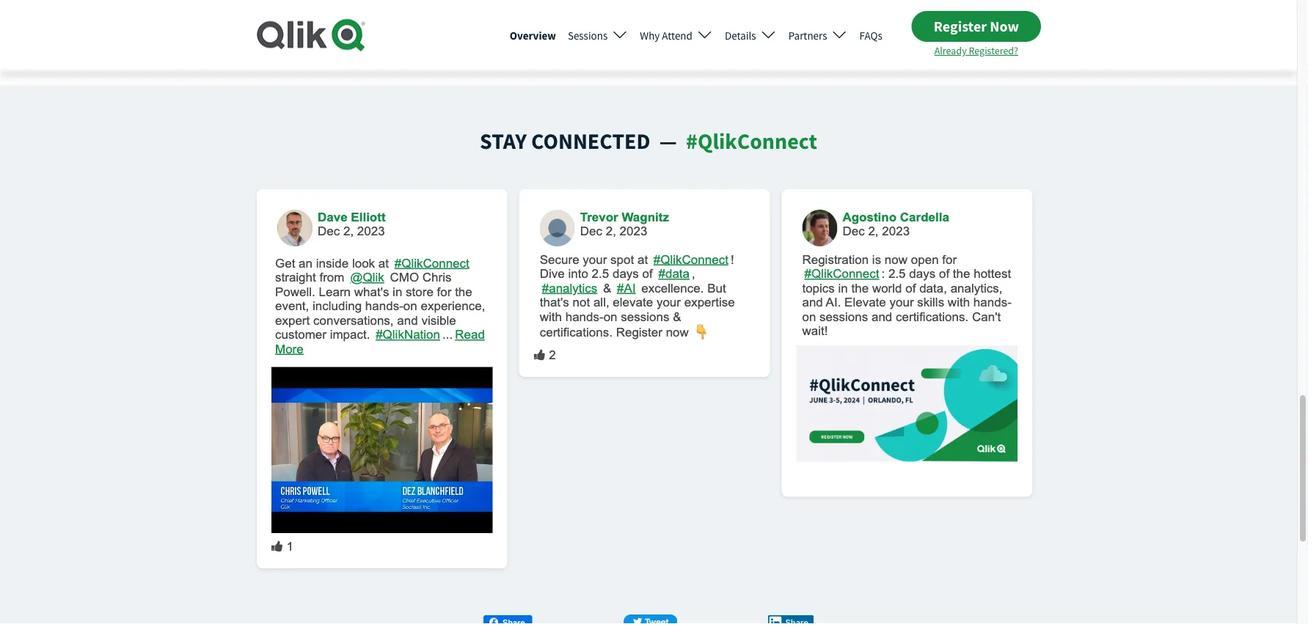 Task type: describe. For each thing, give the bounding box(es) containing it.
details
[[725, 28, 756, 42]]

overview link
[[510, 28, 556, 42]]

overview
[[510, 28, 556, 42]]

already registered? link
[[935, 44, 1019, 57]]

why
[[640, 28, 660, 42]]

faqs link
[[860, 28, 883, 42]]

register
[[934, 17, 987, 36]]

stay connected
[[480, 128, 651, 155]]

why attend button
[[640, 28, 713, 42]]

partners button
[[789, 28, 848, 42]]

register now button
[[912, 11, 1041, 42]]

—
[[660, 128, 677, 155]]



Task type: locate. For each thing, give the bounding box(es) containing it.
already
[[935, 44, 967, 57]]

now
[[990, 17, 1019, 36]]

registered?
[[969, 44, 1019, 57]]

partners
[[789, 28, 828, 42]]

stay
[[480, 128, 527, 155]]

#qlikconnect
[[686, 128, 818, 155]]

attend
[[662, 28, 693, 42]]

already registered?
[[935, 44, 1019, 57]]

details button
[[725, 28, 777, 42]]

register now
[[934, 17, 1019, 36]]

qlik image
[[256, 18, 366, 52]]

— #qlikconnect
[[660, 128, 818, 155]]

sessions button
[[568, 28, 629, 42]]

sessions
[[568, 28, 608, 42]]

connected
[[531, 128, 651, 155]]

faqs
[[860, 28, 883, 42]]

why attend
[[640, 28, 693, 42]]



